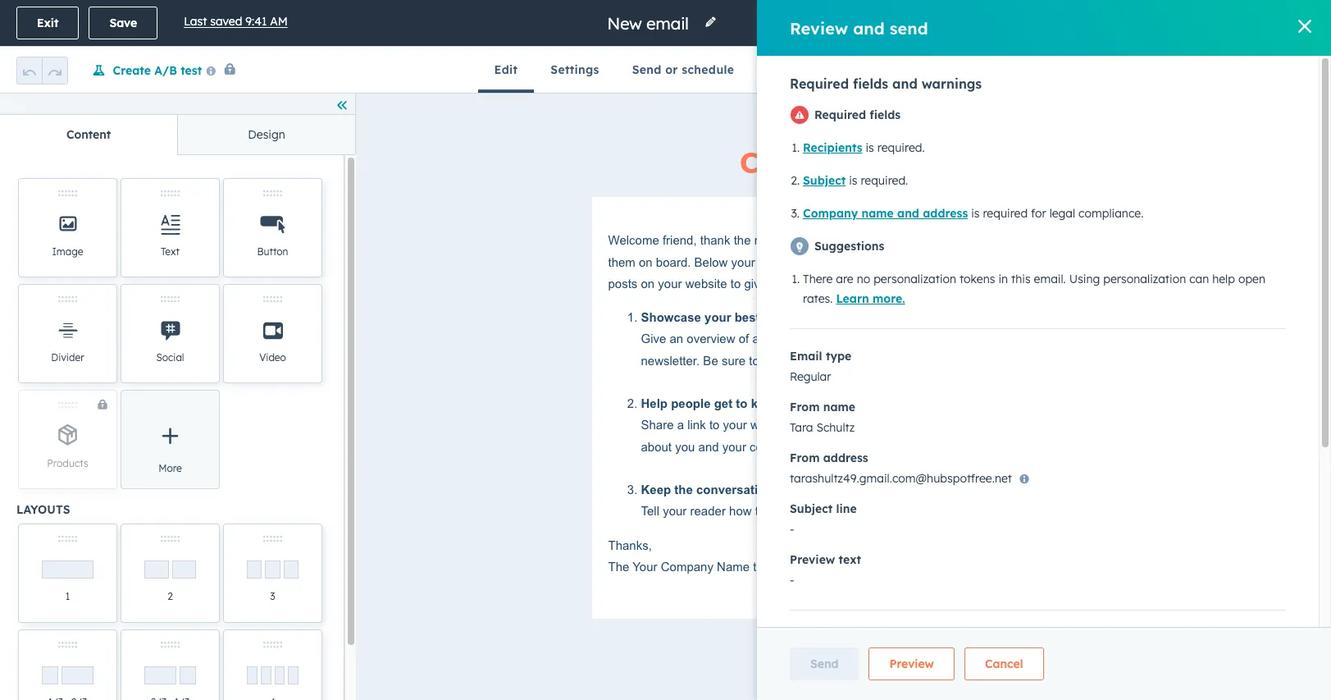 Task type: describe. For each thing, give the bounding box(es) containing it.
2 vertical spatial is
[[972, 206, 980, 221]]

subject link
[[803, 173, 846, 188]]

email.
[[1034, 272, 1067, 286]]

9:41
[[246, 15, 267, 29]]

recipients link
[[803, 140, 863, 155]]

learn more. link
[[837, 291, 906, 306]]

2 - from the top
[[790, 573, 795, 588]]

fields for required fields
[[870, 107, 901, 122]]

2 personalization from the left
[[1104, 272, 1187, 286]]

from for from name tara schultz
[[790, 400, 820, 414]]

required
[[984, 206, 1028, 221]]

and up required fields and warnings
[[854, 18, 885, 38]]

content button
[[0, 115, 177, 154]]

required fields
[[815, 107, 901, 122]]

type
[[826, 349, 852, 364]]

last saved 9:41 am
[[184, 15, 288, 29]]

there are no personalization tokens in this email. using personalization can help open rates.
[[803, 272, 1266, 306]]

is for subject
[[850, 173, 858, 188]]

email
[[1194, 62, 1220, 74]]

required. for recipients is required.
[[878, 140, 925, 155]]

suggestions
[[815, 238, 885, 253]]

regular
[[790, 369, 832, 384]]

required for required fields
[[815, 107, 867, 122]]

settings
[[551, 62, 600, 77]]

send test email
[[1148, 62, 1220, 74]]

preview inside the subject line - preview text -
[[790, 552, 836, 567]]

preview button
[[869, 648, 955, 680]]

are
[[836, 272, 854, 286]]

am
[[270, 15, 288, 29]]

send or schedule
[[632, 62, 735, 77]]

warnings
[[922, 76, 982, 92]]

create a/b test
[[113, 63, 202, 78]]

saved
[[210, 15, 242, 29]]

0 horizontal spatial address
[[824, 451, 869, 465]]

create
[[113, 63, 151, 78]]

preview inside button
[[890, 657, 935, 671]]

subject for subject line - preview text -
[[790, 501, 833, 516]]

1 personalization from the left
[[874, 272, 957, 286]]

help
[[1213, 272, 1236, 286]]

from address
[[790, 451, 869, 465]]

last
[[184, 15, 207, 29]]

required. for subject is required.
[[861, 173, 909, 188]]

can
[[1190, 272, 1210, 286]]

a/b
[[154, 63, 177, 78]]

schultz
[[817, 420, 855, 435]]

1 - from the top
[[790, 522, 795, 537]]

send button
[[790, 648, 860, 680]]

company name and address link
[[803, 206, 969, 221]]

0 horizontal spatial review
[[790, 18, 849, 38]]

exit button
[[16, 7, 79, 39]]

content
[[66, 127, 111, 142]]

save
[[109, 16, 137, 30]]

no
[[857, 272, 871, 286]]

save button
[[89, 7, 158, 39]]

learn
[[837, 291, 870, 306]]

exit
[[37, 16, 59, 30]]

review and send inside button
[[1199, 16, 1295, 30]]

0 vertical spatial address
[[923, 206, 969, 221]]

from for from address
[[790, 451, 820, 465]]

learn more.
[[837, 291, 906, 306]]



Task type: locate. For each thing, give the bounding box(es) containing it.
recipients is required.
[[803, 140, 925, 155]]

company
[[803, 206, 859, 221]]

more.
[[873, 291, 906, 306]]

name for from
[[824, 400, 856, 414]]

0 horizontal spatial personalization
[[874, 272, 957, 286]]

this
[[1012, 272, 1031, 286]]

send
[[1148, 62, 1171, 74], [632, 62, 662, 77], [811, 657, 839, 671]]

name for company
[[862, 206, 894, 221]]

0 vertical spatial is
[[866, 140, 875, 155]]

address
[[923, 206, 969, 221], [824, 451, 869, 465]]

from inside from name tara schultz
[[790, 400, 820, 414]]

2 from from the top
[[790, 451, 820, 465]]

automation
[[767, 62, 837, 77]]

review and send up required fields and warnings
[[790, 18, 929, 38]]

in
[[999, 272, 1009, 286]]

and inside "review and send" button
[[1243, 16, 1265, 30]]

cancel
[[986, 657, 1024, 671]]

0 vertical spatial subject
[[803, 173, 846, 188]]

review and send up actions at the right top of page
[[1199, 16, 1295, 30]]

1 horizontal spatial review and send
[[1199, 16, 1295, 30]]

send or schedule link
[[616, 47, 751, 93]]

schedule
[[682, 62, 735, 77]]

subject
[[803, 173, 846, 188], [790, 501, 833, 516]]

name inside from name tara schultz
[[824, 400, 856, 414]]

name
[[862, 206, 894, 221], [824, 400, 856, 414]]

2 horizontal spatial send
[[1148, 62, 1171, 74]]

subject up company
[[803, 173, 846, 188]]

1 from from the top
[[790, 400, 820, 414]]

settings link
[[535, 47, 616, 93]]

1 horizontal spatial send
[[811, 657, 839, 671]]

1 vertical spatial is
[[850, 173, 858, 188]]

test left email
[[1174, 62, 1192, 74]]

0 vertical spatial name
[[862, 206, 894, 221]]

email
[[790, 349, 823, 364]]

for
[[1032, 206, 1047, 221]]

1 vertical spatial required
[[815, 107, 867, 122]]

required. up company name and address link
[[861, 173, 909, 188]]

1 horizontal spatial preview
[[890, 657, 935, 671]]

personalization left the can
[[1104, 272, 1187, 286]]

1 vertical spatial subject
[[790, 501, 833, 516]]

1 horizontal spatial is
[[866, 140, 875, 155]]

navigation containing content
[[0, 114, 355, 155]]

1 horizontal spatial name
[[862, 206, 894, 221]]

required for required fields and warnings
[[790, 76, 849, 92]]

subject for subject is required.
[[803, 173, 846, 188]]

0 horizontal spatial send
[[632, 62, 662, 77]]

test inside send test email button
[[1174, 62, 1192, 74]]

0 vertical spatial required.
[[878, 140, 925, 155]]

0 vertical spatial fields
[[853, 76, 889, 92]]

name down subject is required.
[[862, 206, 894, 221]]

actions
[[1258, 62, 1292, 74]]

compliance.
[[1079, 206, 1144, 221]]

review and send button
[[1179, 7, 1316, 39]]

address left 'required'
[[923, 206, 969, 221]]

1 vertical spatial preview
[[890, 657, 935, 671]]

0 vertical spatial from
[[790, 400, 820, 414]]

from name tara schultz
[[790, 400, 856, 435]]

send
[[1268, 16, 1295, 30], [890, 18, 929, 38]]

preview
[[790, 552, 836, 567], [890, 657, 935, 671]]

send inside button
[[1268, 16, 1295, 30]]

1 vertical spatial address
[[824, 451, 869, 465]]

using
[[1070, 272, 1101, 286]]

legal
[[1050, 206, 1076, 221]]

subject is required.
[[803, 173, 909, 188]]

1 vertical spatial from
[[790, 451, 820, 465]]

0 horizontal spatial send
[[890, 18, 929, 38]]

from up tara
[[790, 400, 820, 414]]

send inside button
[[1148, 62, 1171, 74]]

send for send or schedule
[[632, 62, 662, 77]]

tara
[[790, 420, 814, 435]]

fields for required fields and warnings
[[853, 76, 889, 92]]

design button
[[177, 115, 355, 154]]

or
[[666, 62, 678, 77]]

line
[[837, 501, 857, 516]]

1 horizontal spatial personalization
[[1104, 272, 1187, 286]]

test right a/b
[[181, 63, 202, 78]]

send left close image
[[1268, 16, 1295, 30]]

company name and address is required for legal compliance.
[[803, 206, 1144, 221]]

review inside "review and send" button
[[1199, 16, 1240, 30]]

is left 'required'
[[972, 206, 980, 221]]

and down subject is required.
[[898, 206, 920, 221]]

fields
[[853, 76, 889, 92], [870, 107, 901, 122]]

-
[[790, 522, 795, 537], [790, 573, 795, 588]]

1 horizontal spatial send
[[1268, 16, 1295, 30]]

1 horizontal spatial address
[[923, 206, 969, 221]]

personalization
[[874, 272, 957, 286], [1104, 272, 1187, 286]]

text
[[839, 552, 862, 567]]

None field
[[606, 12, 695, 34]]

review
[[1199, 16, 1240, 30], [790, 18, 849, 38]]

navigation
[[0, 114, 355, 155]]

0 horizontal spatial is
[[850, 173, 858, 188]]

1 horizontal spatial review
[[1199, 16, 1240, 30]]

review up the "automation"
[[790, 18, 849, 38]]

actions button
[[1244, 55, 1316, 81]]

close image
[[1299, 20, 1312, 33]]

fields up 'required fields'
[[853, 76, 889, 92]]

subject inside the subject line - preview text -
[[790, 501, 833, 516]]

send up required fields and warnings
[[890, 18, 929, 38]]

edit link
[[478, 47, 535, 93]]

required up 'required fields'
[[790, 76, 849, 92]]

from down tara
[[790, 451, 820, 465]]

0 horizontal spatial preview
[[790, 552, 836, 567]]

required. down 'required fields'
[[878, 140, 925, 155]]

2 horizontal spatial is
[[972, 206, 980, 221]]

is
[[866, 140, 875, 155], [850, 173, 858, 188], [972, 206, 980, 221]]

open
[[1239, 272, 1266, 286]]

tokens
[[960, 272, 996, 286]]

is right subject link
[[850, 173, 858, 188]]

1 vertical spatial -
[[790, 573, 795, 588]]

required.
[[878, 140, 925, 155], [861, 173, 909, 188]]

address down the schultz
[[824, 451, 869, 465]]

edit
[[494, 62, 518, 77]]

1 vertical spatial required.
[[861, 173, 909, 188]]

required fields and warnings
[[790, 76, 982, 92]]

name up the schultz
[[824, 400, 856, 414]]

review up email
[[1199, 16, 1240, 30]]

tarashultz49.gmail.com@hubspotfree.net
[[790, 471, 1013, 486]]

group
[[16, 47, 68, 93]]

and
[[1243, 16, 1265, 30], [854, 18, 885, 38], [893, 76, 918, 92], [898, 206, 920, 221]]

automation link
[[751, 47, 854, 93]]

required
[[790, 76, 849, 92], [815, 107, 867, 122]]

rates.
[[803, 291, 833, 306]]

1 vertical spatial fields
[[870, 107, 901, 122]]

test
[[1174, 62, 1192, 74], [181, 63, 202, 78]]

0 vertical spatial required
[[790, 76, 849, 92]]

is down 'required fields'
[[866, 140, 875, 155]]

personalization up more.
[[874, 272, 957, 286]]

subject line - preview text -
[[790, 501, 862, 588]]

design
[[248, 127, 285, 142]]

0 horizontal spatial name
[[824, 400, 856, 414]]

subject left "line" on the bottom right of page
[[790, 501, 833, 516]]

is for recipients
[[866, 140, 875, 155]]

and up actions at the right top of page
[[1243, 16, 1265, 30]]

there
[[803, 272, 833, 286]]

1 horizontal spatial test
[[1174, 62, 1192, 74]]

send for send test email
[[1148, 62, 1171, 74]]

required up recipients link
[[815, 107, 867, 122]]

0 horizontal spatial test
[[181, 63, 202, 78]]

send test email button
[[1134, 55, 1234, 81]]

from
[[790, 400, 820, 414], [790, 451, 820, 465]]

email type regular
[[790, 349, 852, 384]]

0 vertical spatial preview
[[790, 552, 836, 567]]

send inside button
[[811, 657, 839, 671]]

cancel button
[[965, 648, 1044, 680]]

review and send
[[1199, 16, 1295, 30], [790, 18, 929, 38]]

create a/b test button
[[78, 60, 237, 82], [92, 63, 202, 78]]

0 horizontal spatial review and send
[[790, 18, 929, 38]]

1 vertical spatial name
[[824, 400, 856, 414]]

fields down required fields and warnings
[[870, 107, 901, 122]]

and left the warnings
[[893, 76, 918, 92]]

recipients
[[803, 140, 863, 155]]

0 vertical spatial -
[[790, 522, 795, 537]]



Task type: vqa. For each thing, say whether or not it's contained in the screenshot.


